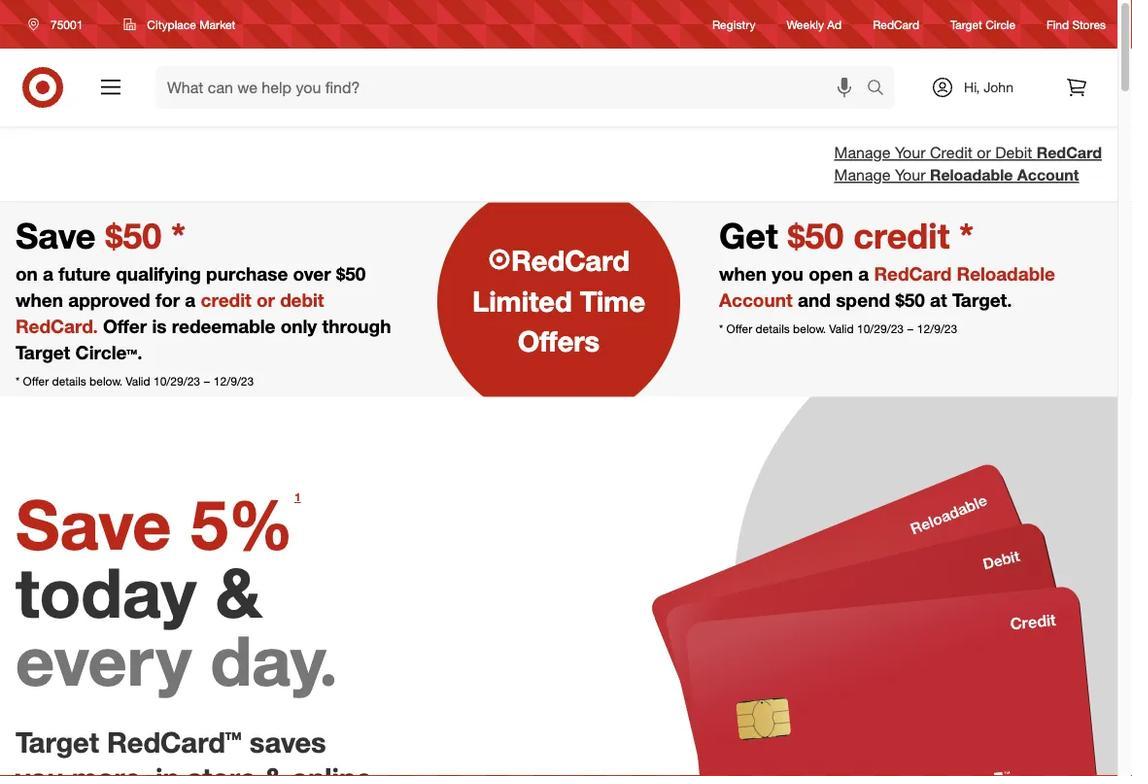 Task type: locate. For each thing, give the bounding box(es) containing it.
valid for save
[[126, 375, 150, 389]]

cityplace
[[147, 17, 196, 32]]

0 horizontal spatial * offer details below. valid 10/29/23 – 12/9/23
[[16, 375, 254, 389]]

redcard
[[873, 17, 920, 32], [1037, 143, 1103, 162], [512, 244, 630, 278]]

1 vertical spatial 10/29/23
[[154, 375, 200, 389]]

What can we help you find? suggestions appear below search field
[[156, 66, 872, 109]]

0 horizontal spatial 12/9/23
[[214, 375, 254, 389]]

0 vertical spatial your
[[896, 143, 926, 162]]

* offer details below. valid 10/29/23 – 12/9/23 down circle™.
[[16, 375, 254, 389]]

2 vertical spatial target
[[16, 726, 99, 761]]

target down every
[[16, 726, 99, 761]]

12/9/23
[[918, 322, 958, 336], [214, 375, 254, 389]]

0 vertical spatial redcard
[[873, 17, 920, 32]]

$50 right over
[[336, 263, 366, 285]]

1 horizontal spatial 10/29/23
[[858, 322, 904, 336]]

– down redeemable
[[204, 375, 211, 389]]

when inside on a future qualifying purchase over $50 when approved for a offer is redeemable only through target circle™.
[[16, 289, 63, 311]]

0 vertical spatial when
[[720, 263, 767, 285]]

$50 inside on a future qualifying purchase over $50 when approved for a offer is redeemable only through target circle™.
[[336, 263, 366, 285]]

target.
[[953, 289, 1013, 311]]

approved
[[68, 289, 150, 311]]

circle
[[986, 17, 1016, 32]]

* offer details below. valid 10/29/23 – 12/9/23 down and
[[720, 322, 958, 336]]

$50 left at
[[896, 289, 926, 311]]

1 vertical spatial your
[[896, 166, 926, 185]]

valid
[[830, 322, 854, 336], [126, 375, 150, 389]]

0 horizontal spatial details
[[52, 375, 86, 389]]

details
[[756, 322, 790, 336], [52, 375, 86, 389]]

weekly
[[787, 17, 825, 32]]

12/9/23 down at
[[918, 322, 958, 336]]

today &
[[16, 551, 262, 634]]

1 horizontal spatial –
[[908, 322, 915, 336]]

– down when you open a and spend $50 at target.
[[908, 322, 915, 336]]

1 vertical spatial below.
[[90, 375, 123, 389]]

–
[[908, 322, 915, 336], [204, 375, 211, 389]]

when down on
[[16, 289, 63, 311]]

10/29/23 down is
[[154, 375, 200, 389]]

debit
[[996, 143, 1033, 162]]

your left credit
[[896, 143, 926, 162]]

1 horizontal spatial when
[[720, 263, 767, 285]]

when inside when you open a and spend $50 at target.
[[720, 263, 767, 285]]

every
[[16, 619, 192, 702]]

1 horizontal spatial below.
[[794, 322, 827, 336]]

$50
[[336, 263, 366, 285], [896, 289, 926, 311]]

$50 inside when you open a and spend $50 at target.
[[896, 289, 926, 311]]

0 horizontal spatial $50
[[336, 263, 366, 285]]

target left circle™.
[[16, 342, 70, 364]]

1
[[295, 491, 301, 505]]

a
[[43, 263, 53, 285], [859, 263, 869, 285], [185, 289, 196, 311]]

below.
[[794, 322, 827, 336], [90, 375, 123, 389]]

through
[[322, 315, 391, 338]]

2 vertical spatial redcard
[[512, 244, 630, 278]]

0 horizontal spatial –
[[204, 375, 211, 389]]

0 horizontal spatial 10/29/23
[[154, 375, 200, 389]]

0 vertical spatial target
[[951, 17, 983, 32]]

1 horizontal spatial details
[[756, 322, 790, 336]]

1 vertical spatial save
[[16, 483, 172, 566]]

account
[[1018, 166, 1080, 185]]

1 vertical spatial valid
[[126, 375, 150, 389]]

2 horizontal spatial a
[[859, 263, 869, 285]]

weekly ad
[[787, 17, 842, 32]]

0 vertical spatial 10/29/23
[[858, 322, 904, 336]]

your left reloadable
[[896, 166, 926, 185]]

0 vertical spatial save
[[16, 214, 106, 257]]

and
[[798, 289, 831, 311]]

hi, john
[[965, 79, 1014, 96]]

10/29/23 for get
[[858, 322, 904, 336]]

a up the spend
[[859, 263, 869, 285]]

12/9/23 for save
[[214, 375, 254, 389]]

1 vertical spatial when
[[16, 289, 63, 311]]

2 horizontal spatial redcard
[[1037, 143, 1103, 162]]

details for save
[[52, 375, 86, 389]]

details down circle™.
[[52, 375, 86, 389]]

10/29/23
[[858, 322, 904, 336], [154, 375, 200, 389]]

0 horizontal spatial offer
[[23, 375, 49, 389]]

1 horizontal spatial offer
[[103, 315, 147, 338]]

1 vertical spatial $50
[[896, 289, 926, 311]]

redcard right ad
[[873, 17, 920, 32]]

at
[[931, 289, 948, 311]]

1 vertical spatial redcard
[[1037, 143, 1103, 162]]

when you open a and spend $50 at target.
[[720, 263, 1013, 311]]

save 5%
[[16, 483, 294, 566]]

0 horizontal spatial redcard
[[512, 244, 630, 278]]

open
[[809, 263, 854, 285]]

1 horizontal spatial $50
[[896, 289, 926, 311]]

0 vertical spatial –
[[908, 322, 915, 336]]

0 vertical spatial $50
[[336, 263, 366, 285]]

0 vertical spatial below.
[[794, 322, 827, 336]]

weekly ad link
[[787, 16, 842, 33]]

manage
[[835, 143, 891, 162], [835, 166, 891, 185]]

0 vertical spatial valid
[[830, 322, 854, 336]]

target for target circle
[[951, 17, 983, 32]]

details down you
[[756, 322, 790, 336]]

cityplace market button
[[111, 7, 248, 42]]

1 your from the top
[[896, 143, 926, 162]]

offer
[[103, 315, 147, 338], [727, 322, 753, 336], [23, 375, 49, 389]]

1 save from the top
[[16, 214, 106, 257]]

a right for
[[185, 289, 196, 311]]

10/29/23 down the spend
[[858, 322, 904, 336]]

0 horizontal spatial valid
[[126, 375, 150, 389]]

for
[[156, 289, 180, 311]]

0 vertical spatial 12/9/23
[[918, 322, 958, 336]]

redcard up account at the right
[[1037, 143, 1103, 162]]

only
[[281, 315, 317, 338]]

purchase
[[206, 263, 288, 285]]

redcard link
[[873, 16, 920, 33]]

valid down the spend
[[830, 322, 854, 336]]

you
[[772, 263, 804, 285]]

0 vertical spatial details
[[756, 322, 790, 336]]

1 vertical spatial details
[[52, 375, 86, 389]]

when
[[720, 263, 767, 285], [16, 289, 63, 311]]

your
[[896, 143, 926, 162], [896, 166, 926, 185]]

0 horizontal spatial when
[[16, 289, 63, 311]]

a right on
[[43, 263, 53, 285]]

registry link
[[713, 16, 756, 33]]

limited time offers
[[473, 284, 646, 359]]

below. down circle™.
[[90, 375, 123, 389]]

when down get on the right top of the page
[[720, 263, 767, 285]]

save
[[16, 214, 106, 257], [16, 483, 172, 566]]

*
[[171, 214, 186, 257], [960, 214, 974, 257], [720, 322, 724, 336], [16, 375, 20, 389]]

1 vertical spatial 12/9/23
[[214, 375, 254, 389]]

1 vertical spatial –
[[204, 375, 211, 389]]

1 horizontal spatial * offer details below. valid 10/29/23 – 12/9/23
[[720, 322, 958, 336]]

target left circle
[[951, 17, 983, 32]]

redcard up time
[[512, 244, 630, 278]]

12/9/23 down redeemable
[[214, 375, 254, 389]]

* link
[[171, 214, 186, 257], [960, 214, 974, 257], [720, 322, 724, 336], [16, 375, 20, 389]]

1 vertical spatial target
[[16, 342, 70, 364]]

2 save from the top
[[16, 483, 172, 566]]

1 vertical spatial * offer details below. valid 10/29/23 – 12/9/23
[[16, 375, 254, 389]]

2 horizontal spatial offer
[[727, 322, 753, 336]]

reloadable
[[931, 166, 1014, 185]]

below. down and
[[794, 322, 827, 336]]

1 vertical spatial manage
[[835, 166, 891, 185]]

target
[[951, 17, 983, 32], [16, 342, 70, 364], [16, 726, 99, 761]]

spend
[[836, 289, 891, 311]]

below. for get
[[794, 322, 827, 336]]

* offer details below. valid 10/29/23 – 12/9/23
[[720, 322, 958, 336], [16, 375, 254, 389]]

0 vertical spatial * offer details below. valid 10/29/23 – 12/9/23
[[720, 322, 958, 336]]

target circle
[[951, 17, 1016, 32]]

1 manage from the top
[[835, 143, 891, 162]]

valid down circle™.
[[126, 375, 150, 389]]

qualifying
[[116, 263, 201, 285]]

1 link
[[292, 490, 304, 512]]

offer for get
[[727, 322, 753, 336]]

circle™.
[[75, 342, 142, 364]]

0 horizontal spatial below.
[[90, 375, 123, 389]]

stores
[[1073, 17, 1107, 32]]

1 horizontal spatial valid
[[830, 322, 854, 336]]

0 horizontal spatial a
[[43, 263, 53, 285]]

0 vertical spatial manage
[[835, 143, 891, 162]]

1 horizontal spatial 12/9/23
[[918, 322, 958, 336]]

day.
[[211, 619, 338, 702]]

offers
[[518, 324, 600, 359]]



Task type: describe. For each thing, give the bounding box(es) containing it.
target for target redcard™ saves
[[16, 726, 99, 761]]

on
[[16, 263, 38, 285]]

target circle link
[[951, 16, 1016, 33]]

save for save
[[16, 214, 106, 257]]

target redcard™ saves
[[16, 726, 326, 761]]

saves
[[250, 726, 326, 761]]

or
[[977, 143, 992, 162]]

below. for save
[[90, 375, 123, 389]]

&
[[215, 551, 262, 634]]

john
[[984, 79, 1014, 96]]

today
[[16, 551, 196, 634]]

hi,
[[965, 79, 981, 96]]

search
[[859, 80, 905, 99]]

75001
[[51, 17, 83, 32]]

$50 for get
[[896, 289, 926, 311]]

– for save
[[204, 375, 211, 389]]

save for save 5%
[[16, 483, 172, 566]]

1 horizontal spatial a
[[185, 289, 196, 311]]

a inside when you open a and spend $50 at target.
[[859, 263, 869, 285]]

limited
[[473, 284, 572, 319]]

future
[[58, 263, 111, 285]]

cityplace market
[[147, 17, 236, 32]]

credit
[[931, 143, 973, 162]]

is
[[152, 315, 167, 338]]

redeemable
[[172, 315, 276, 338]]

search button
[[859, 66, 905, 113]]

registry
[[713, 17, 756, 32]]

1 horizontal spatial redcard
[[873, 17, 920, 32]]

over
[[293, 263, 331, 285]]

offer for save
[[23, 375, 49, 389]]

find
[[1047, 17, 1070, 32]]

get
[[720, 214, 788, 257]]

2 your from the top
[[896, 166, 926, 185]]

redcards image
[[650, 451, 1103, 777]]

redcard inside manage your credit or debit redcard manage your reloadable account
[[1037, 143, 1103, 162]]

2 manage from the top
[[835, 166, 891, 185]]

10/29/23 for save
[[154, 375, 200, 389]]

* offer details below. valid 10/29/23 – 12/9/23 for get
[[720, 322, 958, 336]]

12/9/23 for get
[[918, 322, 958, 336]]

every day.
[[16, 619, 338, 702]]

offer inside on a future qualifying purchase over $50 when approved for a offer is redeemable only through target circle™.
[[103, 315, 147, 338]]

redcard™
[[107, 726, 242, 761]]

target inside on a future qualifying purchase over $50 when approved for a offer is redeemable only through target circle™.
[[16, 342, 70, 364]]

find stores link
[[1047, 16, 1107, 33]]

manage your credit or debit redcard manage your reloadable account
[[835, 143, 1103, 185]]

valid for get
[[830, 322, 854, 336]]

on a future qualifying purchase over $50 when approved for a offer is redeemable only through target circle™.
[[16, 263, 391, 364]]

time
[[580, 284, 646, 319]]

5%
[[190, 483, 294, 566]]

* offer details below. valid 10/29/23 – 12/9/23 for save
[[16, 375, 254, 389]]

ad
[[828, 17, 842, 32]]

$50 for save
[[336, 263, 366, 285]]

details for get
[[756, 322, 790, 336]]

find stores
[[1047, 17, 1107, 32]]

– for get
[[908, 322, 915, 336]]

75001 button
[[16, 7, 103, 42]]

market
[[200, 17, 236, 32]]



Task type: vqa. For each thing, say whether or not it's contained in the screenshot.
the 25% in the Details 25% off Favorite Day Gingerbread
no



